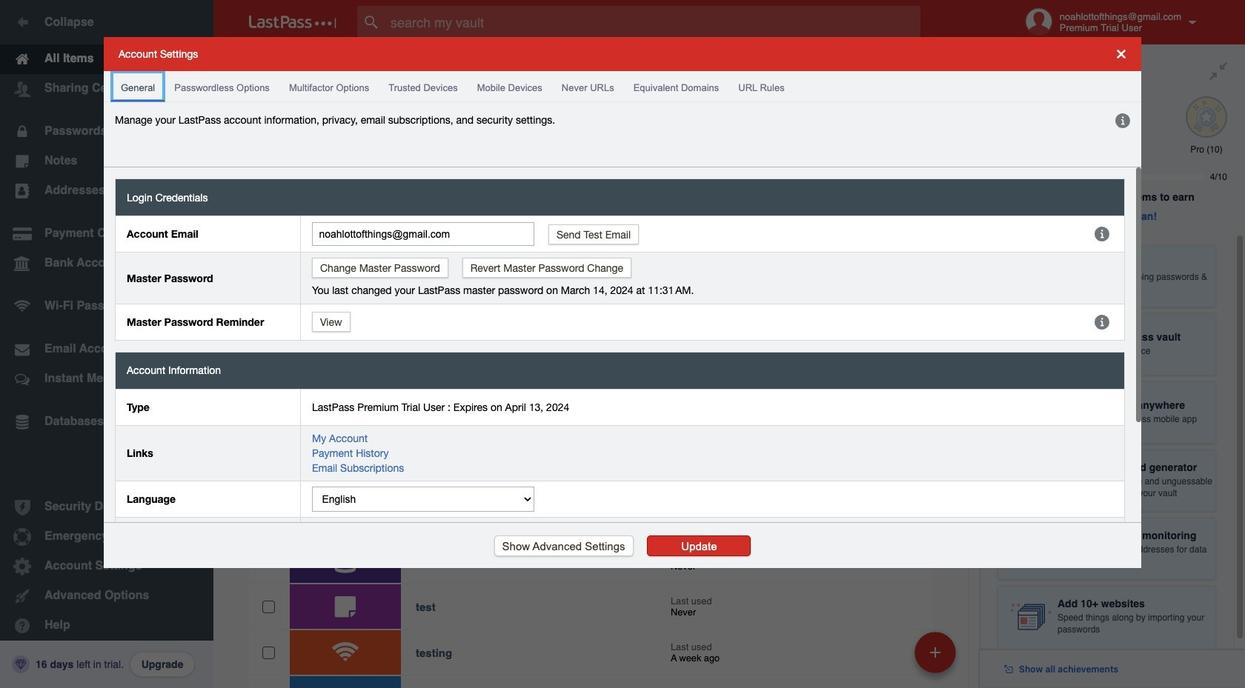 Task type: vqa. For each thing, say whether or not it's contained in the screenshot.
text box
no



Task type: locate. For each thing, give the bounding box(es) containing it.
Search search field
[[357, 6, 949, 39]]

new item image
[[930, 647, 940, 658]]

vault options navigation
[[213, 44, 980, 89]]

search my vault text field
[[357, 6, 949, 39]]

main navigation navigation
[[0, 0, 213, 688]]

lastpass image
[[249, 16, 336, 29]]



Task type: describe. For each thing, give the bounding box(es) containing it.
new item navigation
[[909, 628, 965, 688]]



